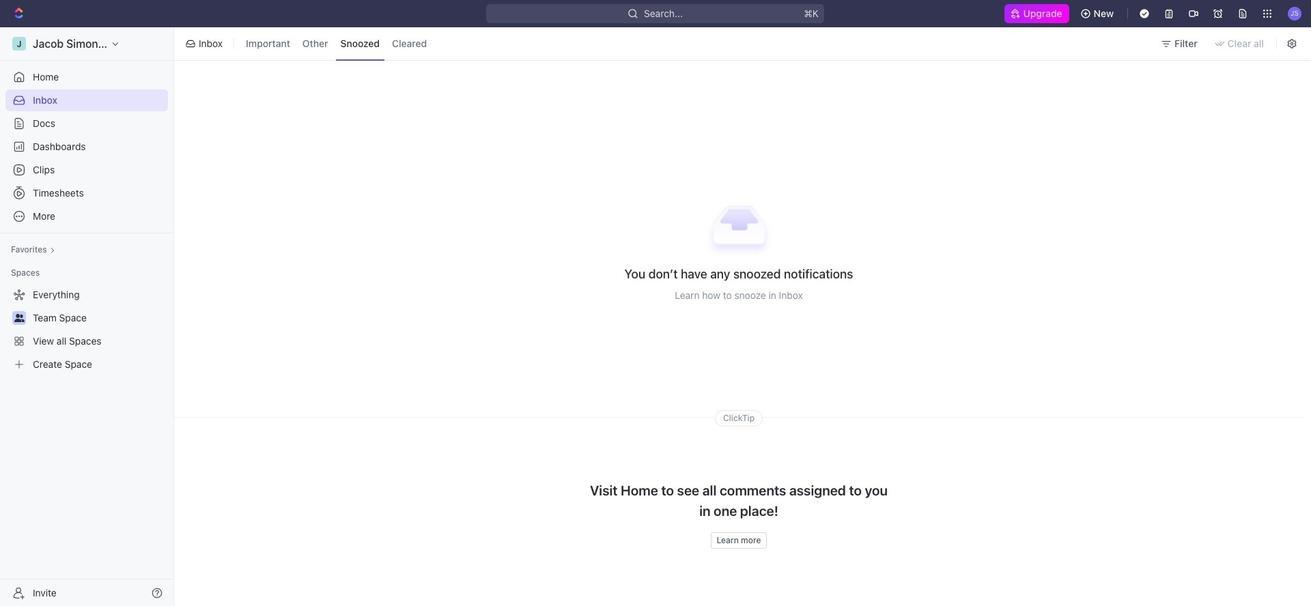 Task type: vqa. For each thing, say whether or not it's contained in the screenshot.
rightmost 'a'
no



Task type: locate. For each thing, give the bounding box(es) containing it.
sidebar navigation
[[0, 27, 177, 607]]

tab list
[[238, 25, 435, 63]]

user group image
[[14, 314, 24, 322]]

tree
[[5, 284, 168, 376]]



Task type: describe. For each thing, give the bounding box(es) containing it.
jacob simon's workspace, , element
[[12, 37, 26, 51]]

tree inside sidebar navigation
[[5, 284, 168, 376]]



